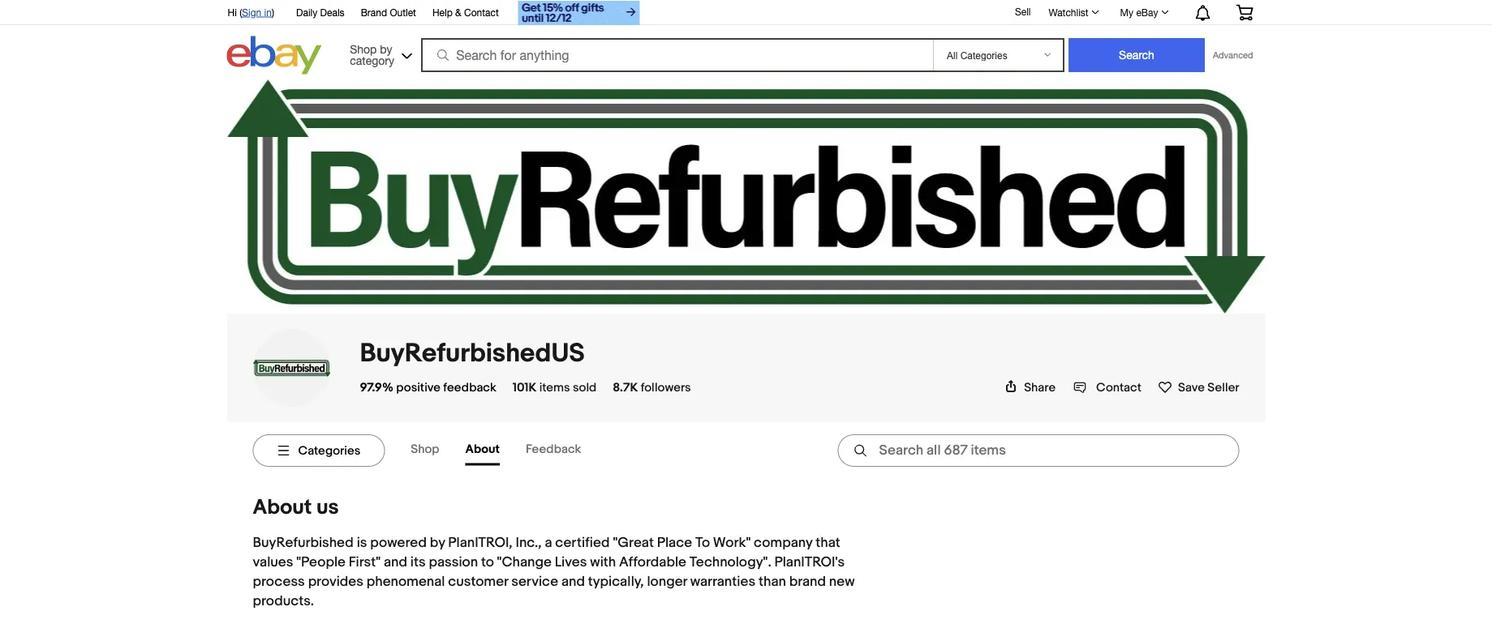 Task type: locate. For each thing, give the bounding box(es) containing it.
that
[[816, 535, 841, 552]]

us
[[316, 496, 339, 521]]

save seller button
[[1158, 377, 1240, 395]]

0 horizontal spatial about
[[253, 496, 312, 521]]

followers
[[641, 381, 691, 395]]

feedback
[[443, 381, 497, 395]]

contact right &
[[464, 6, 499, 18]]

daily deals
[[296, 6, 345, 18]]

account navigation
[[219, 0, 1266, 27]]

by up passion
[[430, 535, 445, 552]]

daily deals link
[[296, 4, 345, 22]]

)
[[272, 6, 274, 18]]

to
[[481, 555, 494, 572]]

shop inside shop by category
[[350, 42, 377, 56]]

advanced
[[1213, 50, 1253, 60]]

than
[[759, 574, 786, 591]]

0 horizontal spatial contact
[[464, 6, 499, 18]]

sell
[[1015, 6, 1031, 17]]

outlet
[[390, 6, 416, 18]]

0 horizontal spatial shop
[[350, 42, 377, 56]]

"people
[[296, 555, 346, 572]]

shop inside tab list
[[411, 443, 439, 457]]

shop
[[350, 42, 377, 56], [411, 443, 439, 457]]

none submit inside shop by category banner
[[1069, 38, 1205, 72]]

technology".
[[690, 555, 772, 572]]

Search all 687 items field
[[838, 435, 1240, 467]]

shop down the "brand"
[[350, 42, 377, 56]]

category
[[350, 54, 394, 67]]

shop by category button
[[343, 36, 416, 71]]

about us
[[253, 496, 339, 521]]

help
[[432, 6, 453, 18]]

0 vertical spatial contact
[[464, 6, 499, 18]]

watchlist link
[[1040, 2, 1107, 22]]

1 vertical spatial contact
[[1096, 381, 1142, 395]]

about up buyrefurbished
[[253, 496, 312, 521]]

1 horizontal spatial about
[[465, 443, 500, 457]]

work"
[[713, 535, 751, 552]]

tab list
[[411, 436, 607, 466]]

by
[[380, 42, 392, 56], [430, 535, 445, 552]]

and down lives
[[562, 574, 585, 591]]

0 vertical spatial about
[[465, 443, 500, 457]]

1 vertical spatial shop
[[411, 443, 439, 457]]

products.
[[253, 594, 314, 611]]

place
[[657, 535, 692, 552]]

typically,
[[588, 574, 644, 591]]

passion
[[429, 555, 478, 572]]

Search for anything text field
[[424, 40, 930, 71]]

customer
[[448, 574, 508, 591]]

buyrefurbishedus
[[360, 338, 585, 370]]

process
[[253, 574, 305, 591]]

and
[[384, 555, 407, 572], [562, 574, 585, 591]]

about inside tab list
[[465, 443, 500, 457]]

sell link
[[1008, 6, 1038, 17]]

contact
[[464, 6, 499, 18], [1096, 381, 1142, 395]]

1 horizontal spatial shop
[[411, 443, 439, 457]]

by inside shop by category
[[380, 42, 392, 56]]

brand outlet link
[[361, 4, 416, 22]]

0 vertical spatial by
[[380, 42, 392, 56]]

and down powered
[[384, 555, 407, 572]]

97.9% positive feedback
[[360, 381, 497, 395]]

about down feedback
[[465, 443, 500, 457]]

101k
[[513, 381, 537, 395]]

by down brand outlet link
[[380, 42, 392, 56]]

about
[[465, 443, 500, 457], [253, 496, 312, 521]]

inc.,
[[516, 535, 542, 552]]

phenomenal
[[367, 574, 445, 591]]

None submit
[[1069, 38, 1205, 72]]

daily
[[296, 6, 318, 18]]

contact left save
[[1096, 381, 1142, 395]]

service
[[511, 574, 558, 591]]

(
[[240, 6, 242, 18]]

sign in link
[[242, 6, 272, 18]]

positive
[[396, 381, 441, 395]]

shop down 97.9% positive feedback at the left bottom of page
[[411, 443, 439, 457]]

new
[[829, 574, 855, 591]]

about for about
[[465, 443, 500, 457]]

1 vertical spatial about
[[253, 496, 312, 521]]

97.9%
[[360, 381, 394, 395]]

powered
[[370, 535, 427, 552]]

0 horizontal spatial and
[[384, 555, 407, 572]]

8.7k
[[613, 381, 638, 395]]

hi ( sign in )
[[228, 6, 274, 18]]

1 vertical spatial by
[[430, 535, 445, 552]]

"great
[[613, 535, 654, 552]]

shop for shop by category
[[350, 42, 377, 56]]

1 horizontal spatial by
[[430, 535, 445, 552]]

brand
[[361, 6, 387, 18]]

with
[[590, 555, 616, 572]]

share
[[1024, 381, 1056, 395]]

get an extra 15% off image
[[518, 1, 640, 25]]

0 vertical spatial shop
[[350, 42, 377, 56]]

0 horizontal spatial by
[[380, 42, 392, 56]]

1 horizontal spatial and
[[562, 574, 585, 591]]

brand outlet
[[361, 6, 416, 18]]

sold
[[573, 381, 597, 395]]

sign
[[242, 6, 262, 18]]



Task type: vqa. For each thing, say whether or not it's contained in the screenshot.
When...
no



Task type: describe. For each thing, give the bounding box(es) containing it.
values
[[253, 555, 293, 572]]

advanced link
[[1205, 39, 1262, 71]]

your shopping cart image
[[1236, 4, 1254, 20]]

my ebay link
[[1112, 2, 1176, 22]]

my
[[1120, 6, 1134, 18]]

0 vertical spatial and
[[384, 555, 407, 572]]

categories button
[[253, 435, 385, 467]]

watchlist
[[1049, 6, 1089, 18]]

affordable
[[619, 555, 687, 572]]

certified
[[555, 535, 610, 552]]

its
[[411, 555, 426, 572]]

1 horizontal spatial contact
[[1096, 381, 1142, 395]]

help & contact
[[432, 6, 499, 18]]

first"
[[349, 555, 381, 572]]

seller
[[1208, 381, 1240, 395]]

help & contact link
[[432, 4, 499, 22]]

share button
[[1005, 381, 1056, 395]]

company
[[754, 535, 813, 552]]

planitroi,
[[448, 535, 513, 552]]

contact link
[[1074, 381, 1142, 395]]

save
[[1178, 381, 1205, 395]]

items
[[539, 381, 570, 395]]

feedback
[[526, 443, 581, 457]]

brand
[[790, 574, 826, 591]]

hi
[[228, 6, 237, 18]]

"change
[[497, 555, 552, 572]]

categories
[[298, 444, 361, 458]]

longer
[[647, 574, 687, 591]]

warranties
[[690, 574, 756, 591]]

provides
[[308, 574, 364, 591]]

planitroi's
[[775, 555, 845, 572]]

&
[[455, 6, 462, 18]]

buyrefurbishedus link
[[360, 338, 585, 370]]

buyrefurbishedus image
[[253, 329, 331, 407]]

buyrefurbished
[[253, 535, 354, 552]]

by inside buyrefurbished is powered by planitroi, inc., a certified "great place to work" company that values "people first" and its passion to "change lives with affordable technology".  planitroi's process provides phenomenal customer service and typically, longer warranties than brand new products.
[[430, 535, 445, 552]]

contact inside account navigation
[[464, 6, 499, 18]]

deals
[[320, 6, 345, 18]]

buyrefurbished is powered by planitroi, inc., a certified "great place to work" company that values "people first" and its passion to "change lives with affordable technology".  planitroi's process provides phenomenal customer service and typically, longer warranties than brand new products.
[[253, 535, 855, 611]]

shop by category
[[350, 42, 394, 67]]

8.7k followers
[[613, 381, 691, 395]]

in
[[264, 6, 272, 18]]

lives
[[555, 555, 587, 572]]

ebay
[[1137, 6, 1159, 18]]

is
[[357, 535, 367, 552]]

shop for shop
[[411, 443, 439, 457]]

tab list containing shop
[[411, 436, 607, 466]]

shop by category banner
[[219, 0, 1266, 79]]

101k items sold
[[513, 381, 597, 395]]

my ebay
[[1120, 6, 1159, 18]]

about for about us
[[253, 496, 312, 521]]

1 vertical spatial and
[[562, 574, 585, 591]]

to
[[696, 535, 710, 552]]

save seller
[[1178, 381, 1240, 395]]

a
[[545, 535, 552, 552]]



